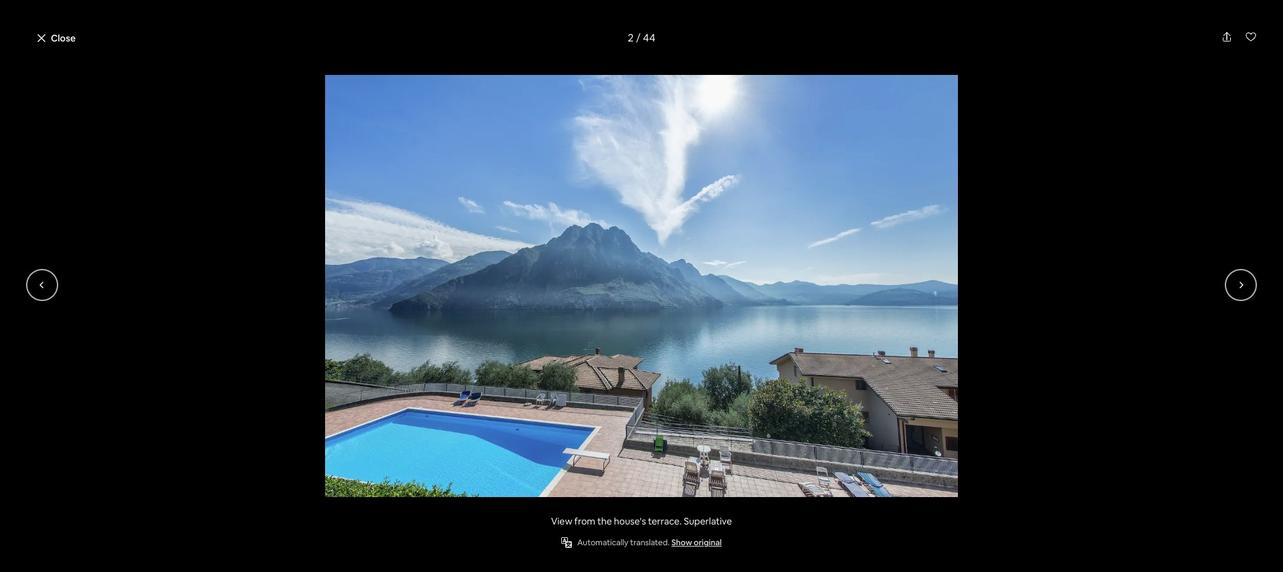 Task type: locate. For each thing, give the bounding box(es) containing it.
view.
[[429, 68, 471, 91]]

0 vertical spatial show
[[916, 373, 940, 385]]

1 horizontal spatial 2
[[628, 31, 634, 45]]

terrazzo vista piscina e vista lago image
[[262, 106, 637, 406]]

italy
[[426, 427, 455, 446]]

show left original
[[672, 537, 692, 548]]

show left the all
[[916, 373, 940, 385]]

1 horizontal spatial the
[[598, 515, 612, 527]]

2 / 44
[[628, 31, 656, 45]]

1 piscina image from the top
[[829, 106, 1011, 256]]

2
[[628, 31, 634, 45], [311, 447, 317, 461]]

the right from
[[598, 515, 612, 527]]

piscina image
[[829, 106, 1011, 256], [829, 261, 1011, 406]]

3
[[377, 447, 383, 461]]

entire rental unit in riva, italy 2 bedrooms · 3 beds · 1 bath
[[262, 427, 455, 461]]

show inside 'button'
[[916, 373, 940, 385]]

1 vertical spatial the
[[598, 515, 612, 527]]

translated.
[[630, 537, 670, 548]]

unit
[[347, 427, 374, 446]]

total
[[778, 463, 800, 475]]

2 piscina image from the top
[[829, 261, 1011, 406]]

automatically
[[578, 537, 629, 548]]

Any week search field
[[519, 11, 755, 43]]

0 horizontal spatial 2
[[311, 447, 317, 461]]

homes
[[494, 497, 528, 511]]

1 vertical spatial 2
[[311, 447, 317, 461]]

luxurious. lovely view.
[[286, 68, 471, 91]]

the inside one of the most loved homes on airbnb, according to guests
[[416, 497, 433, 511]]

0 vertical spatial piscina image
[[829, 106, 1011, 256]]

/
[[636, 31, 641, 45]]

0 horizontal spatial show
[[672, 537, 692, 548]]

1 horizontal spatial show
[[916, 373, 940, 385]]

2 left /
[[628, 31, 634, 45]]

luxurious.
[[286, 68, 370, 91]]

·
[[372, 447, 375, 461], [412, 447, 415, 461]]

0 horizontal spatial ·
[[372, 447, 375, 461]]

lovely
[[373, 68, 426, 91]]

the for house's
[[598, 515, 612, 527]]

1 vertical spatial show
[[672, 537, 692, 548]]

guest
[[305, 497, 339, 512]]

in
[[377, 427, 388, 446]]

dialog
[[0, 0, 1283, 572]]

share button
[[915, 71, 967, 94]]

0 horizontal spatial the
[[416, 497, 433, 511]]

1 vertical spatial piscina image
[[829, 261, 1011, 406]]

show
[[916, 373, 940, 385], [672, 537, 692, 548]]

· left 3
[[372, 447, 375, 461]]

the right of
[[416, 497, 433, 511]]

soggiorno con vista lago e montagne. meraviglioso image
[[642, 261, 824, 406]]

view from the house's terrace. superlative
[[551, 515, 732, 527]]

show all photos button
[[889, 367, 995, 390]]

of
[[403, 497, 414, 511]]

1 horizontal spatial ·
[[412, 447, 415, 461]]

entire
[[262, 427, 302, 446]]

0 vertical spatial the
[[416, 497, 433, 511]]

$325 aud
[[778, 444, 847, 462]]

terrace.
[[648, 515, 682, 527]]

the for most
[[416, 497, 433, 511]]

· left 1
[[412, 447, 415, 461]]

the
[[416, 497, 433, 511], [598, 515, 612, 527]]

one
[[380, 497, 401, 511]]

2 down rental
[[311, 447, 317, 461]]

show all photos
[[916, 373, 985, 385]]

view from the house's terrace. superlative image
[[64, 75, 1219, 497], [64, 75, 1219, 497], [389, 405, 634, 569], [389, 405, 634, 569]]

most
[[436, 497, 462, 511]]

terrace with pool view and lake view image
[[389, 67, 885, 399], [389, 67, 885, 399]]

week
[[622, 21, 646, 33]]

guests
[[485, 511, 519, 525]]

all
[[942, 373, 952, 385]]

living room with lake and mountain views. wonderful image
[[639, 405, 885, 569], [639, 405, 885, 569]]

vista dal terrazzo di casa. superlativa image
[[642, 106, 824, 256]]

0 vertical spatial 2
[[628, 31, 634, 45]]



Task type: describe. For each thing, give the bounding box(es) containing it.
385 reviews
[[650, 498, 681, 526]]

on
[[530, 497, 543, 511]]

taxes
[[833, 463, 856, 475]]

4.85
[[584, 498, 613, 516]]

$325 aud total before taxes
[[778, 444, 856, 475]]

1 · from the left
[[372, 447, 375, 461]]

any
[[603, 21, 620, 33]]

original
[[694, 537, 722, 548]]

guest favorite
[[299, 497, 345, 524]]

to
[[472, 511, 483, 525]]

44
[[643, 31, 656, 45]]

rental
[[305, 427, 344, 446]]

reviews
[[650, 516, 681, 526]]

one of the most loved homes on airbnb, according to guests
[[380, 497, 543, 525]]

riva,
[[391, 427, 423, 446]]

2 inside entire rental unit in riva, italy 2 bedrooms · 3 beds · 1 bath
[[311, 447, 317, 461]]

385
[[653, 498, 678, 516]]

airbnb,
[[380, 511, 417, 525]]

bedrooms
[[319, 447, 370, 461]]

view
[[551, 515, 573, 527]]

according
[[419, 511, 470, 525]]

show original button
[[672, 537, 722, 548]]

loved
[[464, 497, 492, 511]]

favorite
[[299, 509, 345, 524]]

before
[[802, 463, 831, 475]]

from
[[575, 515, 596, 527]]

any week button
[[591, 11, 657, 43]]

2 · from the left
[[412, 447, 415, 461]]

house's
[[614, 515, 646, 527]]

any week
[[603, 21, 646, 33]]

bath
[[424, 447, 447, 461]]

1
[[417, 447, 422, 461]]

superlative
[[684, 515, 732, 527]]

automatically translated. show original
[[578, 537, 722, 548]]

share
[[936, 76, 961, 88]]

photos
[[954, 373, 985, 385]]

beds
[[386, 447, 410, 461]]



Task type: vqa. For each thing, say whether or not it's contained in the screenshot.
385 Reviews
yes



